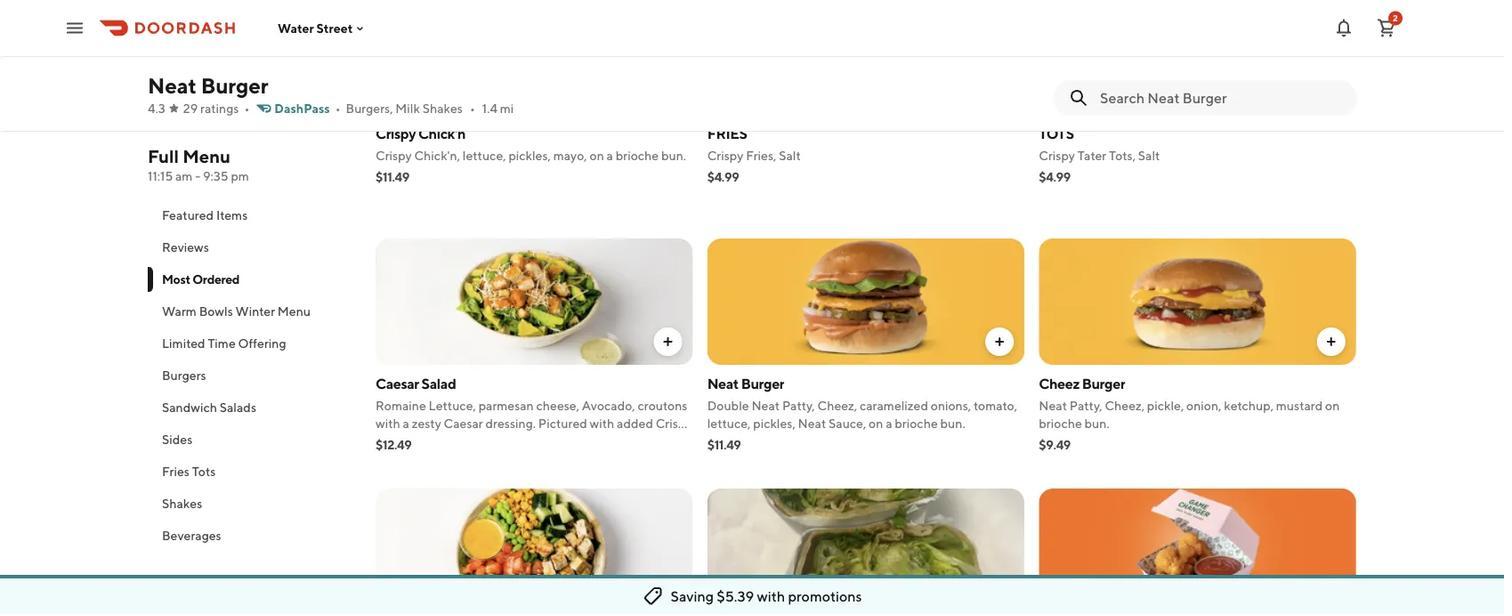 Task type: describe. For each thing, give the bounding box(es) containing it.
tots
[[192, 464, 216, 479]]

$4.99 inside fries crispy fries, salt $4.99
[[707, 170, 739, 184]]

tots
[[1039, 125, 1074, 142]]

featured
[[162, 208, 214, 222]]

chick'n
[[418, 125, 466, 142]]

promotions
[[788, 588, 862, 605]]

salads
[[220, 400, 256, 415]]

kennys cobb salad image
[[376, 489, 693, 614]]

$11.49 inside crispy chick'n crispy chick'n, lettuce, pickles, mayo, on a brioche bun. $11.49
[[376, 170, 409, 184]]

salt inside tots crispy tater tots, salt $4.99
[[1138, 148, 1160, 163]]

bun. inside cheez burger neat patty, cheez, pickle, onion, ketchup, mustard on brioche bun. $9.49
[[1084, 416, 1109, 431]]

tots,
[[1109, 148, 1136, 163]]

Item Search search field
[[1100, 88, 1342, 108]]

rebecca's caesar wrap image
[[707, 489, 1025, 614]]

zesty
[[412, 416, 441, 431]]

caesar salad romaine lettuce, parmesan cheese, avocado, croutons with a zesty caesar dressing. pictured with added crispy chick'n.
[[376, 375, 692, 449]]

beverages
[[162, 528, 221, 543]]

a inside crispy chick'n crispy chick'n, lettuce, pickles, mayo, on a brioche bun. $11.49
[[607, 148, 613, 163]]

salad
[[421, 375, 456, 392]]

add item to cart image for neat burger
[[993, 335, 1007, 349]]

-
[[195, 169, 200, 183]]

crispy inside fries crispy fries, salt $4.99
[[707, 148, 743, 163]]

neat burger
[[148, 73, 268, 98]]

sides
[[162, 432, 192, 447]]

milk
[[395, 101, 420, 116]]

sandwich
[[162, 400, 217, 415]]

avocado,
[[582, 398, 635, 413]]

fries crispy fries, salt $4.99
[[707, 125, 801, 184]]

fries tots button
[[148, 456, 354, 488]]

caramelized
[[860, 398, 928, 413]]

warm bowls winter menu
[[162, 304, 311, 319]]

burgers, milk shakes • 1.4 mi
[[346, 101, 514, 116]]

neat right double
[[752, 398, 780, 413]]

chick'n,
[[414, 148, 460, 163]]

crispy inside tots crispy tater tots, salt $4.99
[[1039, 148, 1075, 163]]

warm bowls winter menu button
[[148, 295, 354, 328]]

featured items
[[162, 208, 248, 222]]

burger for cheez burger neat patty, cheez, pickle, onion, ketchup, mustard on brioche bun. $9.49
[[1082, 375, 1125, 392]]

brioche inside neat burger double neat patty, cheez, caramelized onions, tomato, lettuce, pickles, neat sauce, on a brioche bun. $11.49
[[895, 416, 938, 431]]

caesar salad image
[[376, 239, 693, 365]]

crispy down the milk
[[376, 125, 416, 142]]

saving $5.39 with promotions
[[671, 588, 862, 605]]

burger for neat burger double neat patty, cheez, caramelized onions, tomato, lettuce, pickles, neat sauce, on a brioche bun. $11.49
[[741, 375, 784, 392]]

parmesan
[[478, 398, 534, 413]]

pickles, inside neat burger double neat patty, cheez, caramelized onions, tomato, lettuce, pickles, neat sauce, on a brioche bun. $11.49
[[753, 416, 795, 431]]

double
[[707, 398, 749, 413]]

$9.49
[[1039, 437, 1071, 452]]

limited time offering button
[[148, 328, 354, 360]]

0 horizontal spatial with
[[376, 416, 400, 431]]

on inside cheez burger neat patty, cheez, pickle, onion, ketchup, mustard on brioche bun. $9.49
[[1325, 398, 1340, 413]]

water street button
[[278, 21, 367, 35]]

shakes inside 'button'
[[162, 496, 202, 511]]

ketchup,
[[1224, 398, 1274, 413]]

tater
[[1078, 148, 1106, 163]]

sides button
[[148, 424, 354, 456]]

2 • from the left
[[335, 101, 340, 116]]

brioche inside crispy chick'n crispy chick'n, lettuce, pickles, mayo, on a brioche bun. $11.49
[[616, 148, 659, 163]]

warm
[[162, 304, 197, 319]]

reviews
[[162, 240, 209, 255]]

reviews button
[[148, 231, 354, 263]]

pickle,
[[1147, 398, 1184, 413]]

add item to cart image for cheez burger
[[1324, 335, 1338, 349]]

dressing.
[[486, 416, 536, 431]]

sauce,
[[829, 416, 866, 431]]

pictured
[[538, 416, 587, 431]]

a inside 'caesar salad romaine lettuce, parmesan cheese, avocado, croutons with a zesty caesar dressing. pictured with added crispy chick'n.'
[[403, 416, 409, 431]]

lettuce,
[[429, 398, 476, 413]]

2 button
[[1369, 10, 1404, 46]]

29
[[183, 101, 198, 116]]

sandwich salads
[[162, 400, 256, 415]]

cheez, inside neat burger double neat patty, cheez, caramelized onions, tomato, lettuce, pickles, neat sauce, on a brioche bun. $11.49
[[817, 398, 857, 413]]

crispy inside 'caesar salad romaine lettuce, parmesan cheese, avocado, croutons with a zesty caesar dressing. pictured with added crispy chick'n.'
[[656, 416, 692, 431]]

croutons
[[638, 398, 687, 413]]

neat up 4.3
[[148, 73, 197, 98]]

offering
[[238, 336, 286, 351]]

fries
[[707, 125, 747, 142]]

menu inside full menu 11:15 am - 9:35 pm
[[183, 146, 231, 167]]

onions,
[[931, 398, 971, 413]]

3 • from the left
[[470, 101, 475, 116]]

beverages button
[[148, 520, 354, 552]]

burgers
[[162, 368, 206, 383]]

street
[[316, 21, 353, 35]]

neat burger double neat patty, cheez, caramelized onions, tomato, lettuce, pickles, neat sauce, on a brioche bun. $11.49
[[707, 375, 1017, 452]]

$12.49
[[376, 437, 412, 452]]

patty, inside neat burger double neat patty, cheez, caramelized onions, tomato, lettuce, pickles, neat sauce, on a brioche bun. $11.49
[[782, 398, 815, 413]]

water
[[278, 21, 314, 35]]

am
[[175, 169, 193, 183]]

sandwich salads button
[[148, 392, 354, 424]]

neat burger image
[[707, 239, 1025, 365]]



Task type: locate. For each thing, give the bounding box(es) containing it.
0 vertical spatial lettuce,
[[463, 148, 506, 163]]

1 vertical spatial on
[[1325, 398, 1340, 413]]

0 vertical spatial add item to cart image
[[661, 335, 675, 349]]

$4.99 inside tots crispy tater tots, salt $4.99
[[1039, 170, 1071, 184]]

2 horizontal spatial a
[[886, 416, 892, 431]]

0 horizontal spatial burger
[[201, 73, 268, 98]]

menu up -
[[183, 146, 231, 167]]

salt
[[779, 148, 801, 163], [1138, 148, 1160, 163]]

cheese,
[[536, 398, 579, 413]]

bun.
[[661, 148, 686, 163], [940, 416, 965, 431], [1084, 416, 1109, 431]]

burgers,
[[346, 101, 393, 116]]

neat
[[148, 73, 197, 98], [707, 375, 739, 392], [752, 398, 780, 413], [1039, 398, 1067, 413], [798, 416, 826, 431]]

romaine
[[376, 398, 426, 413]]

1 horizontal spatial shakes
[[422, 101, 463, 116]]

bun. inside neat burger double neat patty, cheez, caramelized onions, tomato, lettuce, pickles, neat sauce, on a brioche bun. $11.49
[[940, 416, 965, 431]]

1 horizontal spatial lettuce,
[[707, 416, 751, 431]]

chick'n.
[[376, 434, 421, 449]]

0 horizontal spatial cheez,
[[817, 398, 857, 413]]

1 horizontal spatial bun.
[[940, 416, 965, 431]]

2 cheez, from the left
[[1105, 398, 1145, 413]]

1 vertical spatial lettuce,
[[707, 416, 751, 431]]

burger up ratings
[[201, 73, 268, 98]]

1 horizontal spatial $4.99
[[1039, 170, 1071, 184]]

menu right "winter"
[[278, 304, 311, 319]]

open menu image
[[64, 17, 85, 39]]

2
[[1393, 13, 1398, 23]]

0 horizontal spatial bun.
[[661, 148, 686, 163]]

$4.99 down 'fries'
[[707, 170, 739, 184]]

1 horizontal spatial on
[[869, 416, 883, 431]]

0 vertical spatial shakes
[[422, 101, 463, 116]]

fries tots
[[162, 464, 216, 479]]

mi
[[500, 101, 514, 116]]

1 horizontal spatial $11.49
[[707, 437, 741, 452]]

crispy down tots
[[1039, 148, 1075, 163]]

fries
[[162, 464, 189, 479]]

winter
[[235, 304, 275, 319]]

cheez, left 'pickle,'
[[1105, 398, 1145, 413]]

$5.39
[[717, 588, 754, 605]]

brioche right mayo,
[[616, 148, 659, 163]]

pickles, inside crispy chick'n crispy chick'n, lettuce, pickles, mayo, on a brioche bun. $11.49
[[508, 148, 551, 163]]

brioche inside cheez burger neat patty, cheez, pickle, onion, ketchup, mustard on brioche bun. $9.49
[[1039, 416, 1082, 431]]

tots crispy tater tots, salt $4.99
[[1039, 125, 1160, 184]]

cheez, up sauce,
[[817, 398, 857, 413]]

0 vertical spatial $11.49
[[376, 170, 409, 184]]

add item to cart image left "$5.39"
[[661, 585, 675, 599]]

$11.49
[[376, 170, 409, 184], [707, 437, 741, 452]]

dashpass •
[[274, 101, 340, 116]]

brioche up '$9.49'
[[1039, 416, 1082, 431]]

1.4
[[482, 101, 497, 116]]

ordered
[[192, 272, 240, 287]]

shakes down fries
[[162, 496, 202, 511]]

add item to cart image for kennys cobb salad image
[[661, 585, 675, 599]]

cheez burger neat patty, cheez, pickle, onion, ketchup, mustard on brioche bun. $9.49
[[1039, 375, 1340, 452]]

with down avocado,
[[590, 416, 614, 431]]

0 horizontal spatial a
[[403, 416, 409, 431]]

bowls
[[199, 304, 233, 319]]

patty,
[[782, 398, 815, 413], [1070, 398, 1102, 413]]

tomato,
[[974, 398, 1017, 413]]

1 horizontal spatial with
[[590, 416, 614, 431]]

lettuce, inside neat burger double neat patty, cheez, caramelized onions, tomato, lettuce, pickles, neat sauce, on a brioche bun. $11.49
[[707, 416, 751, 431]]

on inside crispy chick'n crispy chick'n, lettuce, pickles, mayo, on a brioche bun. $11.49
[[590, 148, 604, 163]]

added
[[617, 416, 653, 431]]

2 salt from the left
[[1138, 148, 1160, 163]]

burgers button
[[148, 360, 354, 392]]

patty, right double
[[782, 398, 815, 413]]

salt right tots,
[[1138, 148, 1160, 163]]

neat down "cheez"
[[1039, 398, 1067, 413]]

burger for neat burger
[[201, 73, 268, 98]]

burger inside cheez burger neat patty, cheez, pickle, onion, ketchup, mustard on brioche bun. $9.49
[[1082, 375, 1125, 392]]

1 horizontal spatial menu
[[278, 304, 311, 319]]

2 horizontal spatial with
[[757, 588, 785, 605]]

0 horizontal spatial $4.99
[[707, 170, 739, 184]]

limited
[[162, 336, 205, 351]]

0 horizontal spatial shakes
[[162, 496, 202, 511]]

lettuce, inside crispy chick'n crispy chick'n, lettuce, pickles, mayo, on a brioche bun. $11.49
[[463, 148, 506, 163]]

with up the chick'n.
[[376, 416, 400, 431]]

onion,
[[1186, 398, 1221, 413]]

11:15
[[148, 169, 173, 183]]

with right "$5.39"
[[757, 588, 785, 605]]

0 vertical spatial caesar
[[376, 375, 419, 392]]

2 horizontal spatial brioche
[[1039, 416, 1082, 431]]

2 patty, from the left
[[1070, 398, 1102, 413]]

ratings
[[200, 101, 239, 116]]

1 vertical spatial menu
[[278, 304, 311, 319]]

brioche down caramelized
[[895, 416, 938, 431]]

1 horizontal spatial burger
[[741, 375, 784, 392]]

on
[[590, 148, 604, 163], [1325, 398, 1340, 413], [869, 416, 883, 431]]

caesar down "lettuce,"
[[444, 416, 483, 431]]

a inside neat burger double neat patty, cheez, caramelized onions, tomato, lettuce, pickles, neat sauce, on a brioche bun. $11.49
[[886, 416, 892, 431]]

a down romaine
[[403, 416, 409, 431]]

0 horizontal spatial •
[[244, 101, 249, 116]]

1 vertical spatial caesar
[[444, 416, 483, 431]]

0 horizontal spatial caesar
[[376, 375, 419, 392]]

full
[[148, 146, 179, 167]]

0 horizontal spatial add item to cart image
[[993, 335, 1007, 349]]

1 salt from the left
[[779, 148, 801, 163]]

most
[[162, 272, 190, 287]]

9:35
[[203, 169, 228, 183]]

burger up double
[[741, 375, 784, 392]]

•
[[244, 101, 249, 116], [335, 101, 340, 116], [470, 101, 475, 116]]

featured items button
[[148, 199, 354, 231]]

2 items, open order cart image
[[1376, 17, 1397, 39]]

fries image
[[707, 0, 1025, 115]]

time
[[208, 336, 236, 351]]

• left 1.4
[[470, 101, 475, 116]]

2 $4.99 from the left
[[1039, 170, 1071, 184]]

1 cheez, from the left
[[817, 398, 857, 413]]

cheez, inside cheez burger neat patty, cheez, pickle, onion, ketchup, mustard on brioche bun. $9.49
[[1105, 398, 1145, 413]]

crispy
[[376, 125, 416, 142], [376, 148, 412, 163], [707, 148, 743, 163], [1039, 148, 1075, 163], [656, 416, 692, 431]]

saving
[[671, 588, 714, 605]]

29 ratings •
[[183, 101, 249, 116]]

0 horizontal spatial on
[[590, 148, 604, 163]]

crispy chick'n image
[[376, 0, 693, 115]]

0 vertical spatial on
[[590, 148, 604, 163]]

lettuce, down double
[[707, 416, 751, 431]]

$4.99 down tots
[[1039, 170, 1071, 184]]

salt inside fries crispy fries, salt $4.99
[[779, 148, 801, 163]]

burger right "cheez"
[[1082, 375, 1125, 392]]

most ordered
[[162, 272, 240, 287]]

1 horizontal spatial add item to cart image
[[1324, 335, 1338, 349]]

2 add item to cart image from the left
[[1324, 335, 1338, 349]]

1 add item to cart image from the left
[[993, 335, 1007, 349]]

crispy down croutons
[[656, 416, 692, 431]]

0 horizontal spatial $11.49
[[376, 170, 409, 184]]

add item to cart image
[[993, 335, 1007, 349], [1324, 335, 1338, 349]]

limited time offering
[[162, 336, 286, 351]]

1 vertical spatial add item to cart image
[[661, 585, 675, 599]]

on right mustard
[[1325, 398, 1340, 413]]

add item to cart image for caesar salad image
[[661, 335, 675, 349]]

dashpass
[[274, 101, 330, 116]]

2 horizontal spatial bun.
[[1084, 416, 1109, 431]]

menu
[[183, 146, 231, 167], [278, 304, 311, 319]]

notification bell image
[[1333, 17, 1355, 39]]

0 horizontal spatial patty,
[[782, 398, 815, 413]]

1 horizontal spatial •
[[335, 101, 340, 116]]

2 horizontal spatial •
[[470, 101, 475, 116]]

brioche
[[616, 148, 659, 163], [895, 416, 938, 431], [1039, 416, 1082, 431]]

cheez,
[[817, 398, 857, 413], [1105, 398, 1145, 413]]

on inside neat burger double neat patty, cheez, caramelized onions, tomato, lettuce, pickles, neat sauce, on a brioche bun. $11.49
[[869, 416, 883, 431]]

0 vertical spatial menu
[[183, 146, 231, 167]]

patty, inside cheez burger neat patty, cheez, pickle, onion, ketchup, mustard on brioche bun. $9.49
[[1070, 398, 1102, 413]]

1 horizontal spatial patty,
[[1070, 398, 1102, 413]]

cheez burger image
[[1039, 239, 1356, 365]]

4.3
[[148, 101, 165, 116]]

pickles, left sauce,
[[753, 416, 795, 431]]

full menu 11:15 am - 9:35 pm
[[148, 146, 249, 183]]

water street
[[278, 21, 353, 35]]

caesar up romaine
[[376, 375, 419, 392]]

0 horizontal spatial brioche
[[616, 148, 659, 163]]

pickles, left mayo,
[[508, 148, 551, 163]]

a right mayo,
[[607, 148, 613, 163]]

1 horizontal spatial cheez,
[[1105, 398, 1145, 413]]

0 horizontal spatial lettuce,
[[463, 148, 506, 163]]

caesar
[[376, 375, 419, 392], [444, 416, 483, 431]]

crispy chick'n crispy chick'n, lettuce, pickles, mayo, on a brioche bun. $11.49
[[376, 125, 686, 184]]

a
[[607, 148, 613, 163], [403, 416, 409, 431], [886, 416, 892, 431]]

mayo,
[[553, 148, 587, 163]]

0 horizontal spatial menu
[[183, 146, 231, 167]]

crispy down 'fries'
[[707, 148, 743, 163]]

• left burgers,
[[335, 101, 340, 116]]

1 horizontal spatial brioche
[[895, 416, 938, 431]]

tots image
[[1039, 0, 1356, 115]]

$11.49 inside neat burger double neat patty, cheez, caramelized onions, tomato, lettuce, pickles, neat sauce, on a brioche bun. $11.49
[[707, 437, 741, 452]]

1 vertical spatial pickles,
[[753, 416, 795, 431]]

$11.49 down double
[[707, 437, 741, 452]]

neat left sauce,
[[798, 416, 826, 431]]

add item to cart image
[[661, 335, 675, 349], [661, 585, 675, 599]]

with
[[376, 416, 400, 431], [590, 416, 614, 431], [757, 588, 785, 605]]

1 horizontal spatial caesar
[[444, 416, 483, 431]]

burger inside neat burger double neat patty, cheez, caramelized onions, tomato, lettuce, pickles, neat sauce, on a brioche bun. $11.49
[[741, 375, 784, 392]]

1 patty, from the left
[[782, 398, 815, 413]]

crispy cauliflower image
[[1039, 489, 1356, 614]]

1 vertical spatial $11.49
[[707, 437, 741, 452]]

• right ratings
[[244, 101, 249, 116]]

menu inside 'button'
[[278, 304, 311, 319]]

shakes up chick'n
[[422, 101, 463, 116]]

1 vertical spatial shakes
[[162, 496, 202, 511]]

mustard
[[1276, 398, 1323, 413]]

pm
[[231, 169, 249, 183]]

1 horizontal spatial salt
[[1138, 148, 1160, 163]]

a down caramelized
[[886, 416, 892, 431]]

2 horizontal spatial burger
[[1082, 375, 1125, 392]]

patty, down "cheez"
[[1070, 398, 1102, 413]]

items
[[216, 208, 248, 222]]

bun. inside crispy chick'n crispy chick'n, lettuce, pickles, mayo, on a brioche bun. $11.49
[[661, 148, 686, 163]]

pickles,
[[508, 148, 551, 163], [753, 416, 795, 431]]

1 add item to cart image from the top
[[661, 335, 675, 349]]

1 • from the left
[[244, 101, 249, 116]]

add item to cart image up croutons
[[661, 335, 675, 349]]

crispy left "chick'n,"
[[376, 148, 412, 163]]

neat up double
[[707, 375, 739, 392]]

2 horizontal spatial on
[[1325, 398, 1340, 413]]

cheez
[[1039, 375, 1079, 392]]

neat inside cheez burger neat patty, cheez, pickle, onion, ketchup, mustard on brioche bun. $9.49
[[1039, 398, 1067, 413]]

fries,
[[746, 148, 776, 163]]

1 horizontal spatial pickles,
[[753, 416, 795, 431]]

0 horizontal spatial pickles,
[[508, 148, 551, 163]]

$11.49 down the milk
[[376, 170, 409, 184]]

0 vertical spatial pickles,
[[508, 148, 551, 163]]

2 vertical spatial on
[[869, 416, 883, 431]]

2 add item to cart image from the top
[[661, 585, 675, 599]]

1 horizontal spatial a
[[607, 148, 613, 163]]

on right mayo,
[[590, 148, 604, 163]]

0 horizontal spatial salt
[[779, 148, 801, 163]]

on down caramelized
[[869, 416, 883, 431]]

salt right the fries,
[[779, 148, 801, 163]]

lettuce, right "chick'n,"
[[463, 148, 506, 163]]

1 $4.99 from the left
[[707, 170, 739, 184]]

shakes button
[[148, 488, 354, 520]]



Task type: vqa. For each thing, say whether or not it's contained in the screenshot.


